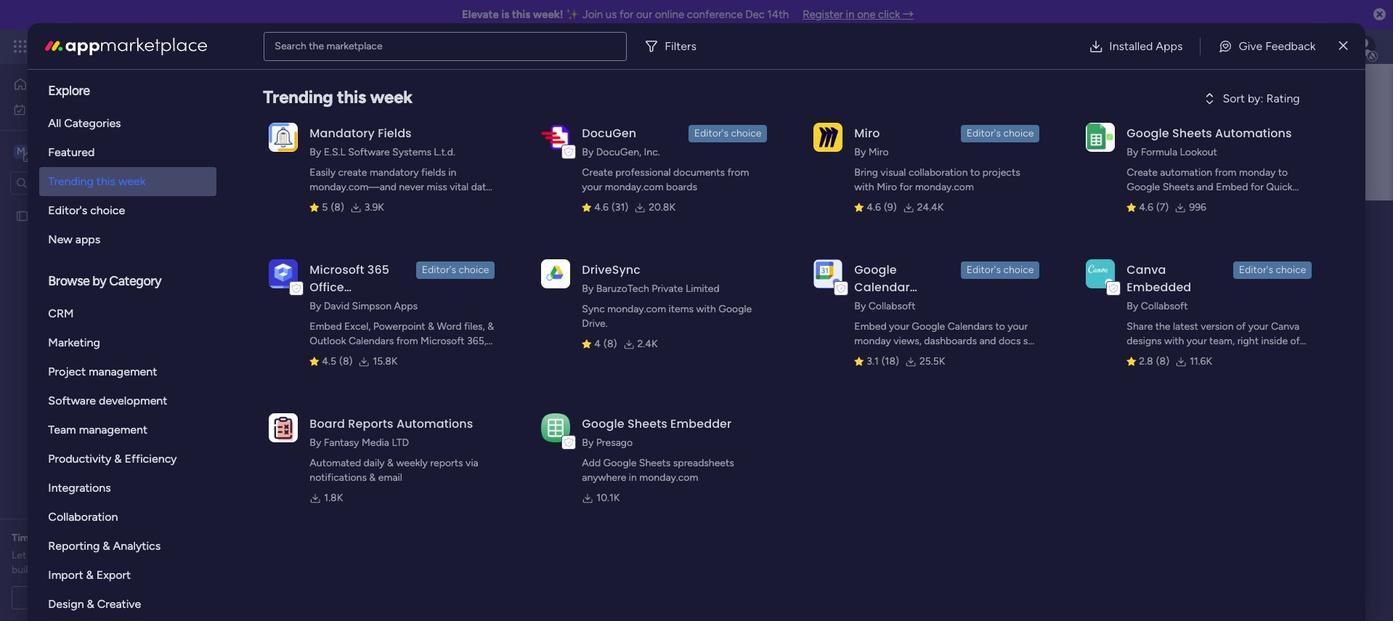 Task type: locate. For each thing, give the bounding box(es) containing it.
your up views,
[[890, 320, 910, 333]]

2 horizontal spatial monday
[[1240, 166, 1276, 179]]

0 horizontal spatial canva
[[1127, 262, 1167, 278]]

apps inside button
[[1156, 39, 1183, 53]]

review up import & export
[[83, 549, 113, 562]]

work inside button
[[48, 103, 71, 115]]

register
[[803, 8, 844, 21]]

google inside the sync monday.com items with google drive.
[[719, 303, 752, 315]]

choice
[[731, 127, 762, 140], [1004, 127, 1034, 140], [90, 203, 125, 217], [459, 264, 489, 276], [1004, 264, 1034, 276], [1276, 264, 1307, 276]]

0 horizontal spatial to
[[971, 166, 981, 179]]

editor's choice up inside
[[1240, 264, 1307, 276]]

0 horizontal spatial collabsoft
[[869, 300, 916, 313]]

1 horizontal spatial 4.6
[[867, 201, 881, 214]]

google up calendar
[[855, 262, 897, 278]]

0 horizontal spatial our
[[29, 549, 44, 562]]

explore
[[48, 83, 90, 99]]

0 vertical spatial trending
[[263, 86, 333, 108]]

software down the 'project'
[[48, 394, 96, 408]]

you've
[[140, 549, 170, 562]]

2 create from the left
[[1127, 166, 1158, 179]]

0 horizontal spatial of
[[87, 564, 96, 576]]

embedded
[[1127, 279, 1192, 296], [310, 297, 375, 313], [855, 297, 920, 313]]

app logo image left e.s.l
[[269, 123, 298, 152]]

main down never
[[363, 206, 419, 238]]

(8) right 4.5
[[339, 355, 353, 368]]

test inside list box
[[34, 210, 53, 222]]

365,
[[467, 335, 487, 347]]

miro up the bring
[[869, 146, 889, 158]]

2 vertical spatial with
[[1165, 335, 1185, 347]]

for right us
[[620, 8, 634, 21]]

trending this week up mandatory
[[263, 86, 413, 108]]

fantasy
[[324, 437, 359, 449]]

in inside the embed your google calendars to your monday views, dashboards and docs so you're always in sync!
[[918, 350, 926, 362]]

test list box
[[0, 201, 185, 424]]

search
[[275, 40, 307, 52]]

0 horizontal spatial create
[[582, 166, 613, 179]]

dashboards down by david simpson apps
[[327, 328, 380, 340]]

dashboards up the sync!
[[925, 335, 977, 347]]

1 horizontal spatial with
[[855, 181, 875, 193]]

Search in workspace field
[[31, 174, 121, 191]]

to left "projects"
[[971, 166, 981, 179]]

by collabsoft up share
[[1127, 300, 1189, 313]]

our left 'online'
[[637, 8, 653, 21]]

give feedback
[[1239, 39, 1317, 53]]

google down presago
[[604, 457, 637, 469]]

2 by collabsoft from the left
[[1127, 300, 1189, 313]]

(8) right '5'
[[331, 201, 344, 214]]

by left david
[[310, 300, 321, 313]]

filters button
[[639, 32, 708, 61]]

the left latest on the bottom
[[1156, 320, 1171, 333]]

0 vertical spatial main workspace
[[33, 144, 119, 158]]

team management
[[48, 423, 148, 437]]

2 horizontal spatial embedded
[[1127, 279, 1192, 296]]

0 horizontal spatial embedded
[[310, 297, 375, 313]]

by collabsoft down calendar
[[855, 300, 916, 313]]

0 vertical spatial calendars
[[948, 320, 993, 333]]

recent boards
[[274, 293, 350, 307]]

1 vertical spatial management
[[89, 365, 157, 379]]

automations inside board reports automations by fantasy media ltd
[[397, 416, 473, 432]]

week up fields
[[370, 86, 413, 108]]

1 vertical spatial the
[[1156, 320, 1171, 333]]

0 vertical spatial work
[[117, 38, 144, 55]]

1 horizontal spatial trending this week
[[263, 86, 413, 108]]

and inside create automation from monday to google sheets and embed for quick access!
[[1197, 181, 1214, 193]]

apps
[[1156, 39, 1183, 53], [394, 300, 418, 313]]

this right is
[[512, 8, 531, 21]]

of right inside
[[1291, 335, 1301, 347]]

14th
[[768, 8, 789, 21]]

1 horizontal spatial collabsoft
[[1142, 300, 1189, 313]]

trending this week
[[263, 86, 413, 108], [48, 174, 146, 188]]

by inside board reports automations by fantasy media ltd
[[310, 437, 321, 449]]

2 horizontal spatial of
[[1291, 335, 1301, 347]]

choice for docugen
[[731, 127, 762, 140]]

0 horizontal spatial embed
[[310, 320, 342, 333]]

4
[[595, 338, 601, 350]]

simpson
[[352, 300, 392, 313]]

workspace
[[62, 144, 119, 158], [424, 206, 549, 238], [504, 328, 553, 340]]

to for create automation from monday to google sheets and embed for quick access!
[[1279, 166, 1289, 179]]

0 horizontal spatial work
[[48, 103, 71, 115]]

0 horizontal spatial main
[[33, 144, 59, 158]]

1 vertical spatial our
[[29, 549, 44, 562]]

Main workspace field
[[359, 206, 1335, 238]]

project management
[[48, 365, 157, 379]]

2 vertical spatial miro
[[877, 181, 898, 193]]

never
[[399, 181, 424, 193]]

docs
[[999, 335, 1021, 347]]

calendars up the sync!
[[948, 320, 993, 333]]

conference
[[687, 8, 743, 21]]

software inside mandatory fields by e.s.l software systems l.t.d.
[[348, 146, 390, 158]]

home button
[[9, 73, 156, 96]]

0 vertical spatial microsoft
[[310, 262, 365, 278]]

1 horizontal spatial dashboards
[[925, 335, 977, 347]]

automated daily & weekly reports via notifications & email
[[310, 457, 479, 484]]

calendar
[[855, 279, 910, 296]]

0 horizontal spatial so
[[34, 564, 45, 576]]

installed apps button
[[1078, 32, 1195, 61]]

of right free
[[87, 564, 96, 576]]

documents
[[674, 166, 725, 179]]

1 horizontal spatial automations
[[1216, 125, 1293, 142]]

register in one click →
[[803, 8, 914, 21]]

2.4k
[[638, 338, 658, 350]]

0 horizontal spatial calendars
[[349, 335, 394, 347]]

for inside 'bring visual collaboration to projects with miro for monday.com'
[[900, 181, 913, 193]]

2 vertical spatial management
[[79, 423, 148, 437]]

automations up ltd
[[397, 416, 473, 432]]

0 vertical spatial software
[[348, 146, 390, 158]]

1 vertical spatial main workspace
[[363, 206, 549, 238]]

the inside the share the latest version of your canva designs with your team, right inside of monday.com!
[[1156, 320, 1171, 333]]

1 horizontal spatial main workspace
[[363, 206, 549, 238]]

reporting & analytics
[[48, 539, 161, 553]]

3.1
[[867, 355, 879, 368]]

calendars down excel, at the bottom left of page
[[349, 335, 394, 347]]

canva up share
[[1127, 262, 1167, 278]]

sheets inside create automation from monday to google sheets and embed for quick access!
[[1163, 181, 1195, 193]]

editor's choice for docugen
[[695, 127, 762, 140]]

a
[[92, 592, 98, 604]]

to
[[971, 166, 981, 179], [1279, 166, 1289, 179], [996, 320, 1006, 333]]

software up the 'create' on the left of page
[[348, 146, 390, 158]]

main right workspace icon
[[33, 144, 59, 158]]

create down formula
[[1127, 166, 1158, 179]]

0 horizontal spatial apps
[[394, 300, 418, 313]]

microsoft up office
[[310, 262, 365, 278]]

collabsoft
[[869, 300, 916, 313], [1142, 300, 1189, 313]]

1 horizontal spatial calendars
[[948, 320, 993, 333]]

miro inside 'bring visual collaboration to projects with miro for monday.com'
[[877, 181, 898, 193]]

microsoft inside microsoft 365 office embedded
[[310, 262, 365, 278]]

create down the docugen,
[[582, 166, 613, 179]]

0 horizontal spatial microsoft
[[310, 262, 365, 278]]

1 horizontal spatial microsoft
[[421, 335, 465, 347]]

embedded up share
[[1127, 279, 1192, 296]]

workspace right 365,
[[504, 328, 553, 340]]

app logo image left presago
[[542, 413, 571, 442]]

time
[[12, 532, 35, 544]]

1 horizontal spatial software
[[348, 146, 390, 158]]

choice for miro
[[1004, 127, 1034, 140]]

1 horizontal spatial test
[[299, 362, 318, 374]]

0 horizontal spatial from
[[397, 335, 418, 347]]

the
[[309, 40, 324, 52], [1156, 320, 1171, 333]]

apps up powerpoint
[[394, 300, 418, 313]]

recent
[[274, 293, 311, 307]]

embed inside the embed your google calendars to your monday views, dashboards and docs so you're always in sync!
[[855, 320, 887, 333]]

reports
[[430, 457, 463, 469]]

app logo image
[[269, 123, 298, 152], [542, 123, 571, 152], [814, 123, 843, 152], [1087, 123, 1116, 152], [269, 259, 298, 288], [542, 259, 571, 288], [814, 259, 843, 288], [1087, 259, 1116, 288], [269, 413, 298, 442], [542, 413, 571, 442]]

collabsoft for calendar
[[869, 300, 916, 313]]

1 horizontal spatial embed
[[855, 320, 887, 333]]

designs
[[1127, 335, 1162, 347]]

2 4.6 from the left
[[867, 201, 881, 214]]

in left the sync!
[[918, 350, 926, 362]]

embed inside embed excel, powerpoint & word files, & outlook calendars from microsoft 365, onedrive & sharepoint
[[310, 320, 342, 333]]

4.5
[[322, 355, 336, 368]]

with inside the share the latest version of your canva designs with your team, right inside of monday.com!
[[1165, 335, 1185, 347]]

&
[[428, 320, 435, 333], [488, 320, 494, 333], [355, 350, 362, 362], [114, 452, 122, 466], [387, 457, 394, 469], [369, 472, 376, 484], [103, 539, 110, 553], [86, 568, 94, 582], [87, 597, 94, 611]]

monday up quick
[[1240, 166, 1276, 179]]

our inside time for an expert review let our experts review what you've built so far. free of charge
[[29, 549, 44, 562]]

from right 'documents' on the top
[[728, 166, 750, 179]]

google inside the embed your google calendars to your monday views, dashboards and docs so you're always in sync!
[[912, 320, 946, 333]]

and up 996
[[1197, 181, 1214, 193]]

sheets inside add google sheets spreadsheets anywhere in monday.com
[[639, 457, 671, 469]]

miro down the visual
[[877, 181, 898, 193]]

embedded down calendar
[[855, 297, 920, 313]]

week down categories
[[118, 174, 146, 188]]

work for my
[[48, 103, 71, 115]]

with down latest on the bottom
[[1165, 335, 1185, 347]]

0 horizontal spatial trending this week
[[48, 174, 146, 188]]

daily
[[364, 457, 385, 469]]

marketplace
[[327, 40, 383, 52]]

1 4.6 from the left
[[595, 201, 609, 214]]

by collabsoft
[[855, 300, 916, 313], [1127, 300, 1189, 313]]

2 horizontal spatial and
[[1197, 181, 1214, 193]]

0 horizontal spatial trending
[[48, 174, 94, 188]]

to up docs
[[996, 320, 1006, 333]]

2 horizontal spatial with
[[1165, 335, 1185, 347]]

1 vertical spatial main
[[363, 206, 419, 238]]

google down "limited"
[[719, 303, 752, 315]]

share
[[1127, 320, 1154, 333]]

sheets down automation
[[1163, 181, 1195, 193]]

0 vertical spatial workspace
[[62, 144, 119, 158]]

1 create from the left
[[582, 166, 613, 179]]

create professional documents from your monday.com boards
[[582, 166, 750, 193]]

→
[[903, 8, 914, 21]]

by inside drivesync by baruzotech private limited
[[582, 283, 594, 295]]

1 horizontal spatial from
[[728, 166, 750, 179]]

in right recently
[[474, 328, 482, 340]]

3.9k
[[365, 201, 384, 214]]

and inside the embed your google calendars to your monday views, dashboards and docs so you're always in sync!
[[980, 335, 997, 347]]

and left docs
[[980, 335, 997, 347]]

the for search
[[309, 40, 324, 52]]

by up add
[[582, 437, 594, 449]]

so right docs
[[1024, 335, 1035, 347]]

editor's choice up docs
[[967, 264, 1034, 276]]

for inside time for an expert review let our experts review what you've built so far. free of charge
[[37, 532, 51, 544]]

expert
[[67, 532, 97, 544]]

1 vertical spatial review
[[83, 549, 113, 562]]

choice for canva embedded
[[1276, 264, 1307, 276]]

in right anywhere
[[629, 472, 637, 484]]

1 horizontal spatial by collabsoft
[[1127, 300, 1189, 313]]

2 vertical spatial of
[[87, 564, 96, 576]]

embed up you're
[[855, 320, 887, 333]]

workspace inside "element"
[[62, 144, 119, 158]]

and
[[1197, 181, 1214, 193], [308, 328, 325, 340], [980, 335, 997, 347]]

management for team management
[[79, 423, 148, 437]]

monday.com down baruzotech
[[608, 303, 667, 315]]

to up quick
[[1279, 166, 1289, 179]]

0 vertical spatial miro
[[855, 125, 880, 142]]

create for monday.com
[[582, 166, 613, 179]]

from down lookout
[[1216, 166, 1237, 179]]

sheets inside google sheets automations by formula lookout
[[1173, 125, 1213, 142]]

(8) for 4 (8)
[[604, 338, 617, 350]]

so inside the embed your google calendars to your monday views, dashboards and docs so you're always in sync!
[[1024, 335, 1035, 347]]

filters
[[665, 39, 697, 53]]

editor's choice up apps
[[48, 203, 125, 217]]

main workspace inside the workspace selection "element"
[[33, 144, 119, 158]]

review
[[100, 532, 131, 544], [83, 549, 113, 562]]

0 horizontal spatial week
[[118, 174, 146, 188]]

main
[[33, 144, 59, 158], [363, 206, 419, 238]]

0 vertical spatial test
[[34, 210, 53, 222]]

for left an in the bottom of the page
[[37, 532, 51, 544]]

0 vertical spatial the
[[309, 40, 324, 52]]

monday up you're
[[855, 335, 892, 347]]

from inside create automation from monday to google sheets and embed for quick access!
[[1216, 166, 1237, 179]]

2 horizontal spatial from
[[1216, 166, 1237, 179]]

notifications image
[[1139, 39, 1153, 54]]

office
[[310, 279, 344, 296]]

recently
[[434, 328, 472, 340]]

apps right notifications icon
[[1156, 39, 1183, 53]]

by down the board
[[310, 437, 321, 449]]

mandatory
[[370, 166, 419, 179]]

give feedback button
[[1207, 32, 1328, 61]]

0 horizontal spatial 4.6
[[595, 201, 609, 214]]

0 horizontal spatial by collabsoft
[[855, 300, 916, 313]]

google
[[1127, 125, 1170, 142], [1127, 181, 1161, 193], [855, 262, 897, 278], [719, 303, 752, 315], [912, 320, 946, 333], [582, 416, 625, 432], [604, 457, 637, 469]]

by left formula
[[1127, 146, 1139, 158]]

editor's choice up 'documents' on the top
[[695, 127, 762, 140]]

and up onedrive on the left
[[308, 328, 325, 340]]

editor's for miro
[[967, 127, 1001, 140]]

monday.com inside the sync monday.com items with google drive.
[[608, 303, 667, 315]]

for inside create automation from monday to google sheets and embed for quick access!
[[1251, 181, 1264, 193]]

week!
[[533, 8, 564, 21]]

trending down featured
[[48, 174, 94, 188]]

canva inside the share the latest version of your canva designs with your team, right inside of monday.com!
[[1272, 320, 1300, 333]]

in inside add google sheets spreadsheets anywhere in monday.com
[[629, 472, 637, 484]]

1 vertical spatial with
[[697, 303, 717, 315]]

0 vertical spatial trending this week
[[263, 86, 413, 108]]

1 collabsoft from the left
[[869, 300, 916, 313]]

1 horizontal spatial create
[[1127, 166, 1158, 179]]

1 horizontal spatial canva
[[1272, 320, 1300, 333]]

0 vertical spatial with
[[855, 181, 875, 193]]

google sheets embedder by presago
[[582, 416, 732, 449]]

4.6 left "(9)"
[[867, 201, 881, 214]]

1 vertical spatial so
[[34, 564, 45, 576]]

1 vertical spatial microsoft
[[421, 335, 465, 347]]

see
[[254, 40, 272, 52]]

productivity & efficiency
[[48, 452, 177, 466]]

1 vertical spatial boards
[[314, 293, 350, 307]]

members
[[367, 293, 416, 307]]

drivesync
[[582, 262, 641, 278]]

create inside create professional documents from your monday.com boards
[[582, 166, 613, 179]]

software development
[[48, 394, 167, 408]]

1 vertical spatial test
[[299, 362, 318, 374]]

editor's for docugen
[[695, 127, 729, 140]]

monday.com down collaboration at the right of page
[[916, 181, 974, 193]]

baruzotech
[[596, 283, 650, 295]]

the right search
[[309, 40, 324, 52]]

1 vertical spatial monday
[[1240, 166, 1276, 179]]

1 horizontal spatial monday
[[855, 335, 892, 347]]

1 horizontal spatial and
[[980, 335, 997, 347]]

workspace image
[[14, 144, 28, 160]]

monday.com inside add google sheets spreadsheets anywhere in monday.com
[[640, 472, 699, 484]]

1 horizontal spatial our
[[637, 8, 653, 21]]

1 horizontal spatial to
[[996, 320, 1006, 333]]

0 vertical spatial week
[[370, 86, 413, 108]]

0 vertical spatial boards
[[666, 181, 698, 193]]

test right public board 'image'
[[34, 210, 53, 222]]

with down "limited"
[[697, 303, 717, 315]]

version
[[1202, 320, 1234, 333]]

google up formula
[[1127, 125, 1170, 142]]

google inside google sheets automations by formula lookout
[[1127, 125, 1170, 142]]

choice for microsoft 365 office embedded
[[459, 264, 489, 276]]

register in one click → link
[[803, 8, 914, 21]]

workspace down data
[[424, 206, 549, 238]]

add
[[582, 457, 601, 469]]

editor's choice up word
[[422, 264, 489, 276]]

work up the home button at the top
[[117, 38, 144, 55]]

1 horizontal spatial work
[[117, 38, 144, 55]]

by
[[93, 273, 106, 289]]

0 vertical spatial automations
[[1216, 125, 1293, 142]]

1 horizontal spatial trending
[[263, 86, 333, 108]]

option
[[0, 203, 185, 206]]

2.8
[[1140, 355, 1154, 368]]

to inside the embed your google calendars to your monday views, dashboards and docs so you're always in sync!
[[996, 320, 1006, 333]]

trending down search
[[263, 86, 333, 108]]

automations down sort by: rating popup button
[[1216, 125, 1293, 142]]

1 horizontal spatial so
[[1024, 335, 1035, 347]]

dapulse x slim image
[[1340, 37, 1349, 55]]

collaboration
[[909, 166, 968, 179]]

to inside create automation from monday to google sheets and embed for quick access!
[[1279, 166, 1289, 179]]

embed up the outlook on the left bottom of page
[[310, 320, 342, 333]]

2 collabsoft from the left
[[1142, 300, 1189, 313]]

create inside create automation from monday to google sheets and embed for quick access!
[[1127, 166, 1158, 179]]

by miro
[[855, 146, 889, 158]]

this right recently
[[485, 328, 501, 340]]

so inside time for an expert review let our experts review what you've built so far. free of charge
[[34, 564, 45, 576]]

collabsoft for embedded
[[1142, 300, 1189, 313]]

1 horizontal spatial apps
[[1156, 39, 1183, 53]]

invite members image
[[1203, 39, 1217, 54]]

app logo image left formula
[[1087, 123, 1116, 152]]

2 horizontal spatial embed
[[1217, 181, 1249, 193]]

0 vertical spatial so
[[1024, 335, 1035, 347]]

apps image
[[1235, 39, 1249, 54]]

monday up the home button at the top
[[65, 38, 115, 55]]

0 vertical spatial apps
[[1156, 39, 1183, 53]]

by docugen, inc.
[[582, 146, 660, 158]]

review up what
[[100, 532, 131, 544]]

automations inside google sheets automations by formula lookout
[[1216, 125, 1293, 142]]

spreadsheets
[[674, 457, 735, 469]]

0 vertical spatial main
[[33, 144, 59, 158]]

embedded down office
[[310, 297, 375, 313]]

create
[[582, 166, 613, 179], [1127, 166, 1158, 179]]

1 vertical spatial of
[[1291, 335, 1301, 347]]

365
[[368, 262, 390, 278]]

by up the sync
[[582, 283, 594, 295]]

1 by collabsoft from the left
[[855, 300, 916, 313]]

canva up inside
[[1272, 320, 1300, 333]]

trending
[[263, 86, 333, 108], [48, 174, 94, 188]]

ltd
[[392, 437, 409, 449]]

projects
[[983, 166, 1021, 179]]

by inside google sheets automations by formula lookout
[[1127, 146, 1139, 158]]

google inside "google sheets embedder by presago"
[[582, 416, 625, 432]]

email
[[379, 472, 403, 484]]

from
[[728, 166, 750, 179], [1216, 166, 1237, 179], [397, 335, 418, 347]]

google up views,
[[912, 320, 946, 333]]

5
[[322, 201, 328, 214]]

0 horizontal spatial software
[[48, 394, 96, 408]]

1 vertical spatial software
[[48, 394, 96, 408]]

sheets down "google sheets embedder by presago"
[[639, 457, 671, 469]]

0 horizontal spatial main workspace
[[33, 144, 119, 158]]

creative
[[97, 597, 141, 611]]

always
[[885, 350, 916, 362]]



Task type: vqa. For each thing, say whether or not it's contained in the screenshot.
Share the latest version of your Canva designs with your team, right inside of monday.com!
yes



Task type: describe. For each thing, give the bounding box(es) containing it.
experts
[[46, 549, 80, 562]]

again!
[[310, 195, 337, 208]]

docugen,
[[596, 146, 642, 158]]

20.8k
[[649, 201, 676, 214]]

app logo image up recent
[[269, 259, 298, 288]]

import
[[48, 568, 83, 582]]

4.6 for miro
[[867, 201, 881, 214]]

in inside easily create mandatory fields in monday.com—and never miss vital data again!
[[449, 166, 457, 179]]

boards inside create professional documents from your monday.com boards
[[666, 181, 698, 193]]

what
[[115, 549, 138, 562]]

m
[[17, 145, 25, 157]]

editor's for google calendar embedded
[[967, 264, 1001, 276]]

the for share
[[1156, 320, 1171, 333]]

an
[[53, 532, 64, 544]]

your inside create professional documents from your monday.com boards
[[582, 181, 603, 193]]

analytics
[[113, 539, 161, 553]]

in left one
[[846, 8, 855, 21]]

editor's for canva embedded
[[1240, 264, 1274, 276]]

3 4.6 from the left
[[1140, 201, 1154, 214]]

monday work management
[[65, 38, 226, 55]]

microsoft inside embed excel, powerpoint & word files, & outlook calendars from microsoft 365, onedrive & sharepoint
[[421, 335, 465, 347]]

with inside 'bring visual collaboration to projects with miro for monday.com'
[[855, 181, 875, 193]]

0 vertical spatial management
[[147, 38, 226, 55]]

e.s.l
[[324, 146, 346, 158]]

embed excel, powerpoint & word files, & outlook calendars from microsoft 365, onedrive & sharepoint
[[310, 320, 494, 362]]

fields
[[422, 166, 446, 179]]

embed inside create automation from monday to google sheets and embed for quick access!
[[1217, 181, 1249, 193]]

mandatory fields by e.s.l software systems l.t.d.
[[310, 125, 456, 158]]

4.6 (9)
[[867, 201, 897, 214]]

0 vertical spatial our
[[637, 8, 653, 21]]

files,
[[464, 320, 485, 333]]

from inside embed excel, powerpoint & word files, & outlook calendars from microsoft 365, onedrive & sharepoint
[[397, 335, 418, 347]]

your up docs
[[1008, 320, 1028, 333]]

by inside mandatory fields by e.s.l software systems l.t.d.
[[310, 146, 321, 158]]

notifications
[[310, 472, 367, 484]]

0 horizontal spatial boards
[[314, 293, 350, 307]]

by up share
[[1127, 300, 1139, 313]]

from inside create professional documents from your monday.com boards
[[728, 166, 750, 179]]

your down latest on the bottom
[[1187, 335, 1208, 347]]

dec
[[746, 8, 765, 21]]

app logo image down main workspace field
[[814, 259, 843, 288]]

drivesync by baruzotech private limited
[[582, 262, 720, 295]]

is
[[502, 8, 510, 21]]

search everything image
[[1270, 39, 1285, 54]]

0 vertical spatial review
[[100, 532, 131, 544]]

systems
[[393, 146, 432, 158]]

online
[[655, 8, 685, 21]]

1.8k
[[324, 492, 343, 504]]

new
[[48, 233, 73, 246]]

1 vertical spatial miro
[[869, 146, 889, 158]]

public board image
[[15, 209, 29, 223]]

google inside add google sheets spreadsheets anywhere in monday.com
[[604, 457, 637, 469]]

reporting
[[48, 539, 100, 553]]

0 horizontal spatial and
[[308, 328, 325, 340]]

(8) for 5 (8)
[[331, 201, 344, 214]]

by:
[[1249, 92, 1264, 105]]

editor's choice for canva embedded
[[1240, 264, 1307, 276]]

sort by: rating
[[1223, 92, 1301, 105]]

embedder
[[671, 416, 732, 432]]

embed for google calendar embedded
[[855, 320, 887, 333]]

choice for google calendar embedded
[[1004, 264, 1034, 276]]

2 vertical spatial workspace
[[504, 328, 553, 340]]

app logo image left docugen
[[542, 123, 571, 152]]

add google sheets spreadsheets anywhere in monday.com
[[582, 457, 735, 484]]

built
[[12, 564, 32, 576]]

monday.com inside 'bring visual collaboration to projects with miro for monday.com'
[[916, 181, 974, 193]]

canva embedded
[[1127, 262, 1192, 296]]

4.6 (7)
[[1140, 201, 1170, 214]]

plans
[[274, 40, 298, 52]]

create for google
[[1127, 166, 1158, 179]]

996
[[1190, 201, 1207, 214]]

to inside 'bring visual collaboration to projects with miro for monday.com'
[[971, 166, 981, 179]]

(9)
[[884, 201, 897, 214]]

management for project management
[[89, 365, 157, 379]]

featured
[[48, 145, 95, 159]]

add to favorites image
[[939, 360, 953, 375]]

lookout
[[1181, 146, 1218, 158]]

app logo image left canva embedded
[[1087, 259, 1116, 288]]

by up the bring
[[855, 146, 866, 158]]

fields
[[378, 125, 412, 142]]

access!
[[1127, 195, 1163, 208]]

monday inside the embed your google calendars to your monday views, dashboards and docs so you're always in sync!
[[855, 335, 892, 347]]

monday.com inside create professional documents from your monday.com boards
[[605, 181, 664, 193]]

0 vertical spatial of
[[1237, 320, 1247, 333]]

sheets inside "google sheets embedder by presago"
[[628, 416, 668, 432]]

25.5k
[[920, 355, 946, 368]]

help image
[[1302, 39, 1317, 54]]

editor's choice for miro
[[967, 127, 1034, 140]]

inside
[[1262, 335, 1289, 347]]

give feedback link
[[1207, 32, 1328, 61]]

share the latest version of your canva designs with your team, right inside of monday.com!
[[1127, 320, 1301, 362]]

calendars inside embed excel, powerpoint & word files, & outlook calendars from microsoft 365, onedrive & sharepoint
[[349, 335, 394, 347]]

board reports automations by fantasy media ltd
[[310, 416, 473, 449]]

to for embed your google calendars to your monday views, dashboards and docs so you're always in sync!
[[996, 320, 1006, 333]]

excel,
[[345, 320, 371, 333]]

(8) for 2.8 (8)
[[1157, 355, 1170, 368]]

1 horizontal spatial week
[[370, 86, 413, 108]]

4.6 for docugen
[[595, 201, 609, 214]]

editor's for microsoft 365 office embedded
[[422, 264, 456, 276]]

you
[[383, 328, 399, 340]]

embed for microsoft 365 office embedded
[[310, 320, 342, 333]]

google inside google calendar embedded
[[855, 262, 897, 278]]

11.6k
[[1191, 355, 1213, 368]]

professional
[[616, 166, 671, 179]]

private
[[652, 283, 683, 295]]

powerpoint
[[373, 320, 426, 333]]

by david simpson apps
[[310, 300, 418, 313]]

efficiency
[[125, 452, 177, 466]]

marketing
[[48, 336, 100, 350]]

1 horizontal spatial embedded
[[855, 297, 920, 313]]

select product image
[[13, 39, 28, 54]]

your up right at the bottom right of page
[[1249, 320, 1269, 333]]

by down docugen
[[582, 146, 594, 158]]

browse
[[48, 273, 90, 289]]

by collabsoft for calendar
[[855, 300, 916, 313]]

4.5 (8)
[[322, 355, 353, 368]]

right
[[1238, 335, 1259, 347]]

automations for board reports automations
[[397, 416, 473, 432]]

calendars inside the embed your google calendars to your monday views, dashboards and docs so you're always in sync!
[[948, 320, 993, 333]]

embedded inside microsoft 365 office embedded
[[310, 297, 375, 313]]

5 (8)
[[322, 201, 344, 214]]

far.
[[47, 564, 62, 576]]

canva inside canva embedded
[[1127, 262, 1167, 278]]

mandatory
[[310, 125, 375, 142]]

monday.com!
[[1127, 350, 1189, 362]]

(7)
[[1157, 201, 1170, 214]]

main inside the workspace selection "element"
[[33, 144, 59, 158]]

1 horizontal spatial main
[[363, 206, 419, 238]]

anywhere
[[582, 472, 627, 484]]

1 vertical spatial week
[[118, 174, 146, 188]]

boards
[[274, 328, 305, 340]]

this up mandatory
[[337, 86, 366, 108]]

(31)
[[612, 201, 629, 214]]

collaboration
[[48, 510, 118, 524]]

inbox image
[[1171, 39, 1185, 54]]

let
[[12, 549, 26, 562]]

by collabsoft for embedded
[[1127, 300, 1189, 313]]

editor's choice for microsoft 365 office embedded
[[422, 264, 489, 276]]

give
[[1239, 39, 1263, 53]]

1 vertical spatial workspace
[[424, 206, 549, 238]]

by down calendar
[[855, 300, 866, 313]]

app logo image left by miro
[[814, 123, 843, 152]]

brad klo image
[[1353, 35, 1376, 58]]

elevate is this week! ✨ join us for our online conference dec 14th
[[462, 8, 789, 21]]

automations for google sheets automations
[[1216, 125, 1293, 142]]

data
[[471, 181, 492, 193]]

board
[[310, 416, 345, 432]]

editor's choice for google calendar embedded
[[967, 264, 1034, 276]]

0 horizontal spatial dashboards
[[327, 328, 380, 340]]

boards and dashboards you visited recently in this workspace
[[274, 328, 553, 340]]

monday inside create automation from monday to google sheets and embed for quick access!
[[1240, 166, 1276, 179]]

1 vertical spatial trending
[[48, 174, 94, 188]]

1 vertical spatial trending this week
[[48, 174, 146, 188]]

by inside "google sheets embedder by presago"
[[582, 437, 594, 449]]

integrations
[[48, 481, 111, 495]]

quick
[[1267, 181, 1293, 193]]

work for monday
[[117, 38, 144, 55]]

app logo image left drivesync
[[542, 259, 571, 288]]

of inside time for an expert review let our experts review what you've built so far. free of charge
[[87, 564, 96, 576]]

with inside the sync monday.com items with google drive.
[[697, 303, 717, 315]]

my work
[[32, 103, 71, 115]]

automation
[[1161, 166, 1213, 179]]

0 vertical spatial monday
[[65, 38, 115, 55]]

design
[[48, 597, 84, 611]]

google inside create automation from monday to google sheets and embed for quick access!
[[1127, 181, 1161, 193]]

workspace selection element
[[14, 143, 121, 162]]

1 vertical spatial apps
[[394, 300, 418, 313]]

apps marketplace image
[[45, 37, 207, 55]]

dashboards inside the embed your google calendars to your monday views, dashboards and docs so you're always in sync!
[[925, 335, 977, 347]]

10.1k
[[597, 492, 620, 504]]

all
[[48, 116, 61, 130]]

this down the workspace selection "element"
[[97, 174, 116, 188]]

search the marketplace
[[275, 40, 383, 52]]

see plans
[[254, 40, 298, 52]]

one
[[858, 8, 876, 21]]

app logo image left the board
[[269, 413, 298, 442]]

(8) for 4.5 (8)
[[339, 355, 353, 368]]



